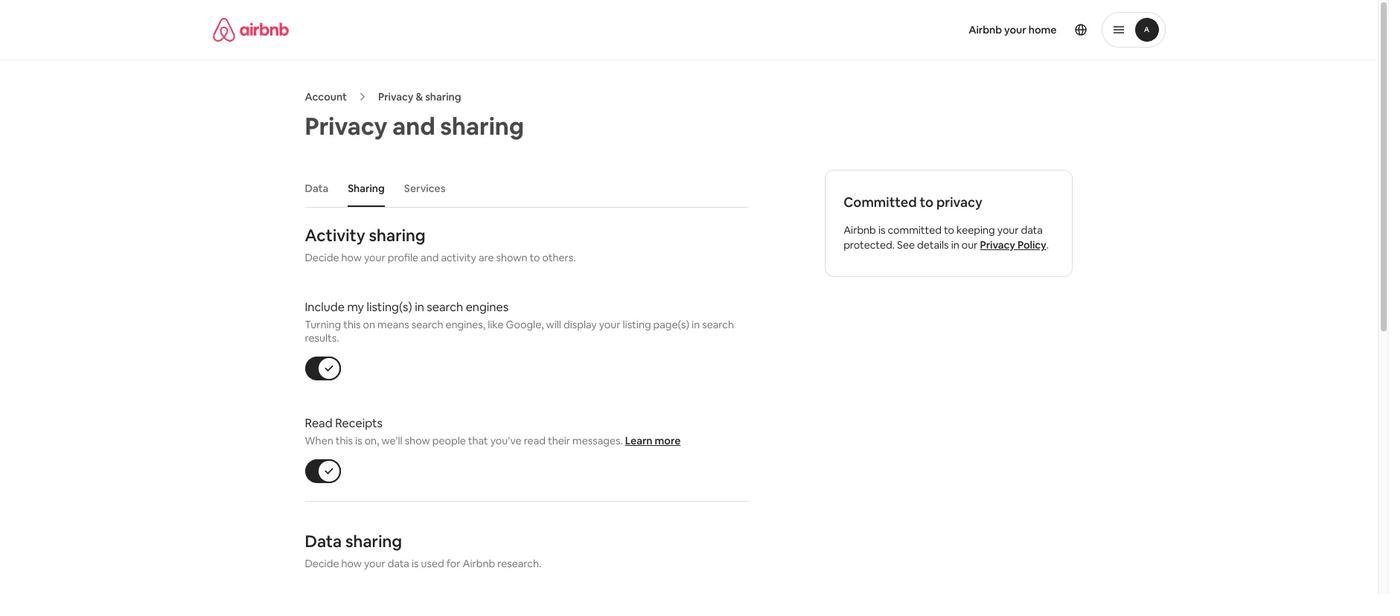 Task type: vqa. For each thing, say whether or not it's contained in the screenshot.
Privacy associated with Privacy & sharing
yes



Task type: locate. For each thing, give the bounding box(es) containing it.
airbnb
[[969, 23, 1003, 36], [844, 223, 877, 237], [463, 557, 496, 571]]

research.
[[498, 557, 542, 571]]

in
[[952, 238, 960, 252], [415, 299, 424, 315], [692, 318, 700, 331]]

and down '&'
[[393, 111, 435, 142]]

data up policy
[[1022, 223, 1043, 237]]

page(s)
[[654, 318, 690, 331]]

how
[[341, 251, 362, 264], [341, 557, 362, 571]]

your inside the "data sharing decide how your data is used for airbnb research."
[[364, 557, 386, 571]]

tab list containing data
[[298, 170, 748, 207]]

privacy
[[937, 194, 983, 211]]

airbnb inside the "data sharing decide how your data is used for airbnb research."
[[463, 557, 496, 571]]

0 horizontal spatial airbnb
[[463, 557, 496, 571]]

1 horizontal spatial is
[[412, 557, 419, 571]]

2 vertical spatial airbnb
[[463, 557, 496, 571]]

0 vertical spatial privacy
[[378, 90, 414, 104]]

on,
[[365, 434, 379, 448]]

0 vertical spatial is
[[879, 223, 886, 237]]

home
[[1029, 23, 1057, 36]]

2 horizontal spatial in
[[952, 238, 960, 252]]

0 vertical spatial decide
[[305, 251, 339, 264]]

sharing
[[425, 90, 462, 104], [440, 111, 524, 142], [369, 225, 426, 246], [346, 531, 402, 552]]

0 horizontal spatial to
[[530, 251, 540, 264]]

is up the protected.
[[879, 223, 886, 237]]

decide for data sharing
[[305, 557, 339, 571]]

2 horizontal spatial is
[[879, 223, 886, 237]]

your up privacy policy link
[[998, 223, 1019, 237]]

1 horizontal spatial data
[[1022, 223, 1043, 237]]

in right listing(s)
[[415, 299, 424, 315]]

data
[[1022, 223, 1043, 237], [388, 557, 410, 571]]

decide
[[305, 251, 339, 264], [305, 557, 339, 571]]

data sharing decide how your data is used for airbnb research.
[[305, 531, 542, 571]]

results.
[[305, 331, 339, 345]]

data left used
[[388, 557, 410, 571]]

committed to privacy
[[844, 194, 983, 211]]

2 horizontal spatial airbnb
[[969, 23, 1003, 36]]

you've
[[491, 434, 522, 448]]

1 data from the top
[[305, 182, 329, 195]]

messages.
[[573, 434, 623, 448]]

privacy
[[378, 90, 414, 104], [305, 111, 388, 142], [981, 238, 1016, 252]]

2 vertical spatial to
[[530, 251, 540, 264]]

this down receipts
[[336, 434, 353, 448]]

your left 'home'
[[1005, 23, 1027, 36]]

more
[[655, 434, 681, 448]]

to
[[920, 194, 934, 211], [944, 223, 955, 237], [530, 251, 540, 264]]

your left profile
[[364, 251, 386, 264]]

search right page(s)
[[703, 318, 734, 331]]

is left used
[[412, 557, 419, 571]]

your left listing
[[599, 318, 621, 331]]

how for activity
[[341, 251, 362, 264]]

and right profile
[[421, 251, 439, 264]]

airbnb your home link
[[960, 14, 1066, 45]]

airbnb up the protected.
[[844, 223, 877, 237]]

data inside the "data sharing decide how your data is used for airbnb research."
[[305, 531, 342, 552]]

data inside the "data sharing decide how your data is used for airbnb research."
[[388, 557, 410, 571]]

1 vertical spatial is
[[355, 434, 362, 448]]

airbnb left 'home'
[[969, 23, 1003, 36]]

1 vertical spatial and
[[421, 251, 439, 264]]

committed
[[844, 194, 917, 211]]

include
[[305, 299, 345, 315]]

your left used
[[364, 557, 386, 571]]

how inside the activity sharing decide how your profile and activity are shown to others.
[[341, 251, 362, 264]]

your inside include my listing(s) in search engines turning this on means search engines, like google, will display your listing page(s) in search results.
[[599, 318, 621, 331]]

your inside profile element
[[1005, 23, 1027, 36]]

0 vertical spatial data
[[1022, 223, 1043, 237]]

your inside the activity sharing decide how your profile and activity are shown to others.
[[364, 251, 386, 264]]

in left "our"
[[952, 238, 960, 252]]

airbnb inside profile element
[[969, 23, 1003, 36]]

others.
[[543, 251, 576, 264]]

is left on,
[[355, 434, 362, 448]]

privacy left '&'
[[378, 90, 414, 104]]

1 vertical spatial to
[[944, 223, 955, 237]]

2 horizontal spatial to
[[944, 223, 955, 237]]

1 vertical spatial how
[[341, 557, 362, 571]]

2 data from the top
[[305, 531, 342, 552]]

privacy down keeping
[[981, 238, 1016, 252]]

0 horizontal spatial is
[[355, 434, 362, 448]]

1 vertical spatial data
[[388, 557, 410, 571]]

this
[[344, 318, 361, 331], [336, 434, 353, 448]]

0 vertical spatial data
[[305, 182, 329, 195]]

display
[[564, 318, 597, 331]]

this inside include my listing(s) in search engines turning this on means search engines, like google, will display your listing page(s) in search results.
[[344, 318, 361, 331]]

0 horizontal spatial data
[[388, 557, 410, 571]]

to right shown
[[530, 251, 540, 264]]

1 vertical spatial decide
[[305, 557, 339, 571]]

data
[[305, 182, 329, 195], [305, 531, 342, 552]]

how inside the "data sharing decide how your data is used for airbnb research."
[[341, 557, 362, 571]]

0 horizontal spatial in
[[415, 299, 424, 315]]

show
[[405, 434, 430, 448]]

1 vertical spatial data
[[305, 531, 342, 552]]

tab list
[[298, 170, 748, 207]]

data inside button
[[305, 182, 329, 195]]

to inside the activity sharing decide how your profile and activity are shown to others.
[[530, 251, 540, 264]]

1 vertical spatial airbnb
[[844, 223, 877, 237]]

0 vertical spatial how
[[341, 251, 362, 264]]

0 vertical spatial in
[[952, 238, 960, 252]]

airbnb right for
[[463, 557, 496, 571]]

your
[[1005, 23, 1027, 36], [998, 223, 1019, 237], [364, 251, 386, 264], [599, 318, 621, 331], [364, 557, 386, 571]]

will
[[546, 318, 562, 331]]

decide inside the activity sharing decide how your profile and activity are shown to others.
[[305, 251, 339, 264]]

to up details
[[944, 223, 955, 237]]

account link
[[305, 90, 347, 104]]

in right page(s)
[[692, 318, 700, 331]]

include my listing(s) in search engines turning this on means search engines, like google, will display your listing page(s) in search results.
[[305, 299, 734, 345]]

1 vertical spatial in
[[415, 299, 424, 315]]

1 decide from the top
[[305, 251, 339, 264]]

my
[[347, 299, 364, 315]]

search
[[427, 299, 463, 315], [412, 318, 444, 331], [703, 318, 734, 331]]

see
[[898, 238, 915, 252]]

data for data
[[305, 182, 329, 195]]

1 how from the top
[[341, 251, 362, 264]]

1 vertical spatial this
[[336, 434, 353, 448]]

decide inside the "data sharing decide how your data is used for airbnb research."
[[305, 557, 339, 571]]

0 vertical spatial airbnb
[[969, 23, 1003, 36]]

profile element
[[707, 0, 1166, 60]]

0 vertical spatial to
[[920, 194, 934, 211]]

sharing inside the "data sharing decide how your data is used for airbnb research."
[[346, 531, 402, 552]]

2 vertical spatial is
[[412, 557, 419, 571]]

learn
[[626, 434, 653, 448]]

search up engines,
[[427, 299, 463, 315]]

.
[[1047, 238, 1049, 252]]

0 vertical spatial this
[[344, 318, 361, 331]]

privacy & sharing
[[378, 90, 462, 104]]

privacy policy link
[[981, 238, 1047, 252]]

2 how from the top
[[341, 557, 362, 571]]

1 horizontal spatial airbnb
[[844, 223, 877, 237]]

1 vertical spatial privacy
[[305, 111, 388, 142]]

is
[[879, 223, 886, 237], [355, 434, 362, 448], [412, 557, 419, 571]]

to up 'committed'
[[920, 194, 934, 211]]

profile
[[388, 251, 419, 264]]

this left on on the left of page
[[344, 318, 361, 331]]

0 vertical spatial and
[[393, 111, 435, 142]]

privacy down account
[[305, 111, 388, 142]]

and
[[393, 111, 435, 142], [421, 251, 439, 264]]

google,
[[506, 318, 544, 331]]

receipts
[[335, 416, 383, 431]]

is inside airbnb is committed to keeping your data protected. see details in our
[[879, 223, 886, 237]]

2 decide from the top
[[305, 557, 339, 571]]

in inside airbnb is committed to keeping your data protected. see details in our
[[952, 238, 960, 252]]

airbnb inside airbnb is committed to keeping your data protected. see details in our
[[844, 223, 877, 237]]

data for data sharing decide how your data is used for airbnb research.
[[305, 531, 342, 552]]

1 horizontal spatial in
[[692, 318, 700, 331]]



Task type: describe. For each thing, give the bounding box(es) containing it.
how for data
[[341, 557, 362, 571]]

read receipts when this is on, we'll show people that you've read their messages. learn more
[[305, 416, 681, 448]]

when
[[305, 434, 333, 448]]

and inside the activity sharing decide how your profile and activity are shown to others.
[[421, 251, 439, 264]]

airbnb your home
[[969, 23, 1057, 36]]

search right "means" at bottom left
[[412, 318, 444, 331]]

airbnb for airbnb your home
[[969, 23, 1003, 36]]

2 vertical spatial privacy
[[981, 238, 1016, 252]]

read
[[305, 416, 333, 431]]

details
[[918, 238, 949, 252]]

sharing
[[348, 182, 385, 195]]

privacy and sharing
[[305, 111, 524, 142]]

protected.
[[844, 238, 895, 252]]

people
[[433, 434, 466, 448]]

1 horizontal spatial to
[[920, 194, 934, 211]]

their
[[548, 434, 571, 448]]

sharing inside the activity sharing decide how your profile and activity are shown to others.
[[369, 225, 426, 246]]

data inside airbnb is committed to keeping your data protected. see details in our
[[1022, 223, 1043, 237]]

policy
[[1018, 238, 1047, 252]]

decide for activity sharing
[[305, 251, 339, 264]]

committed
[[888, 223, 942, 237]]

engines
[[466, 299, 509, 315]]

shown
[[496, 251, 528, 264]]

like
[[488, 318, 504, 331]]

account
[[305, 90, 347, 104]]

listing
[[623, 318, 651, 331]]

keeping
[[957, 223, 996, 237]]

this inside read receipts when this is on, we'll show people that you've read their messages. learn more
[[336, 434, 353, 448]]

sharing button
[[341, 174, 392, 203]]

learn more link
[[626, 434, 681, 448]]

listing(s)
[[367, 299, 412, 315]]

airbnb for airbnb is committed to keeping your data protected. see details in our
[[844, 223, 877, 237]]

our
[[962, 238, 978, 252]]

your inside airbnb is committed to keeping your data protected. see details in our
[[998, 223, 1019, 237]]

privacy for privacy & sharing
[[378, 90, 414, 104]]

services
[[404, 182, 446, 195]]

privacy policy .
[[981, 238, 1049, 252]]

&
[[416, 90, 423, 104]]

read
[[524, 434, 546, 448]]

airbnb is committed to keeping your data protected. see details in our
[[844, 223, 1043, 252]]

for
[[447, 557, 461, 571]]

used
[[421, 557, 444, 571]]

to inside airbnb is committed to keeping your data protected. see details in our
[[944, 223, 955, 237]]

means
[[378, 318, 410, 331]]

are
[[479, 251, 494, 264]]

we'll
[[382, 434, 403, 448]]

is inside read receipts when this is on, we'll show people that you've read their messages. learn more
[[355, 434, 362, 448]]

on
[[363, 318, 375, 331]]

engines,
[[446, 318, 486, 331]]

activity
[[441, 251, 477, 264]]

2 vertical spatial in
[[692, 318, 700, 331]]

activity sharing decide how your profile and activity are shown to others.
[[305, 225, 576, 264]]

privacy for privacy and sharing
[[305, 111, 388, 142]]

services button
[[397, 174, 453, 203]]

that
[[468, 434, 488, 448]]

activity
[[305, 225, 366, 246]]

is inside the "data sharing decide how your data is used for airbnb research."
[[412, 557, 419, 571]]

turning
[[305, 318, 341, 331]]

data button
[[298, 174, 336, 203]]



